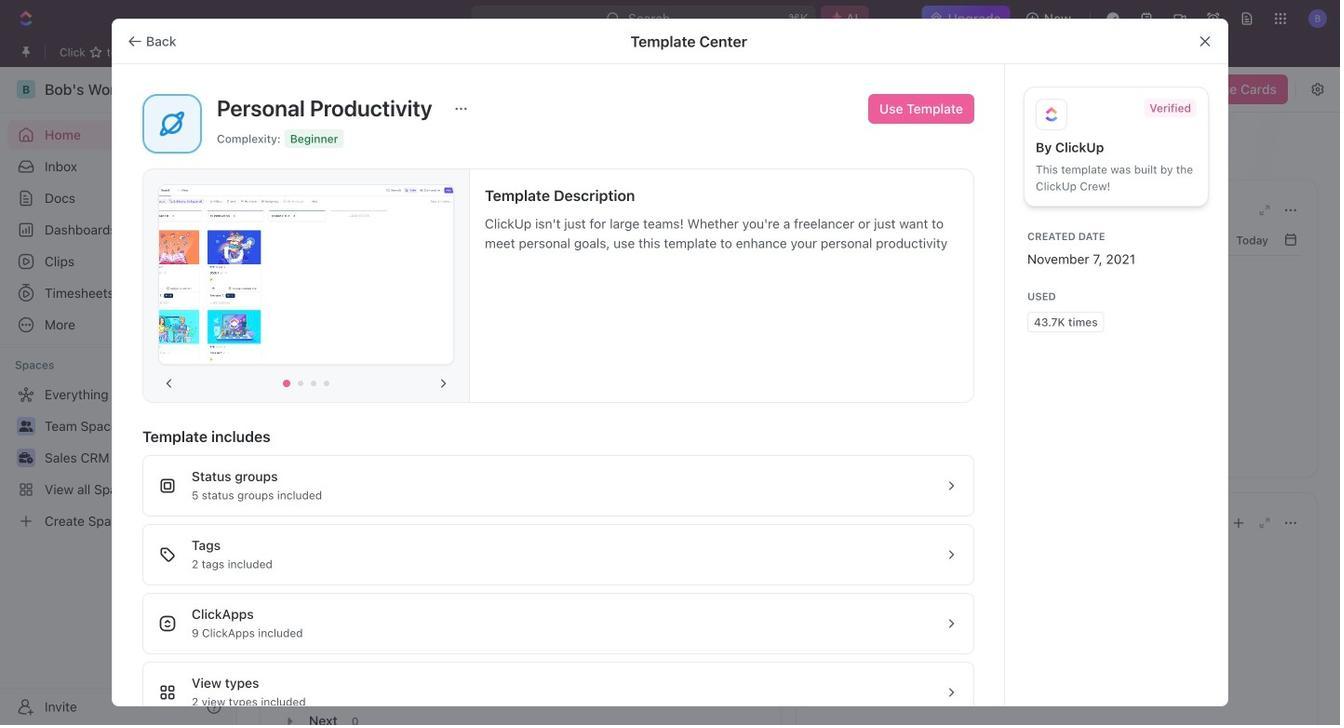 Task type: locate. For each thing, give the bounding box(es) containing it.
tab
[[279, 538, 329, 583]]

tree
[[7, 380, 229, 536]]

sidebar navigation
[[0, 67, 237, 725]]



Task type: describe. For each thing, give the bounding box(es) containing it.
user group image
[[283, 385, 298, 397]]

space template image
[[157, 109, 187, 139]]

tree inside sidebar navigation
[[7, 380, 229, 536]]

space template element
[[157, 109, 187, 139]]

business time image
[[283, 445, 298, 457]]



Task type: vqa. For each thing, say whether or not it's contained in the screenshot.
'Search by name...' text box
no



